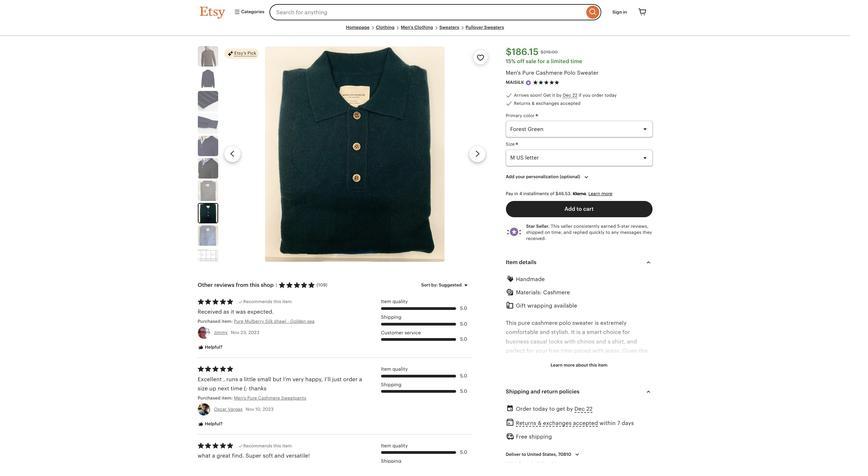 Task type: describe. For each thing, give the bounding box(es) containing it.
item inside dropdown button
[[598, 363, 608, 368]]

pullover sweaters
[[466, 25, 504, 30]]

item for what a great find. super soft and versatile!
[[283, 443, 292, 449]]

quality for received as it was expected.
[[393, 299, 408, 304]]

messages
[[621, 230, 642, 235]]

pure mulberry silk shawl - golden sea link
[[234, 319, 326, 325]]

from inside • made of 100% pure mongolian cashmere, sustainable cashmere made from the highest quality grade a fibers, knitted with finest 2-ply yarn.
[[550, 403, 562, 409]]

2 sweaters from the left
[[485, 25, 504, 30]]

1 5.0 from the top
[[460, 306, 467, 311]]

helpful? for excellent , runs a little small but i'm very happy, i'll just order a size up next time (: thanks
[[204, 421, 223, 427]]

received.
[[527, 236, 546, 241]]

add for add to cart
[[565, 206, 576, 212]]

it for as
[[231, 309, 234, 315]]

returns & exchanges accepted within 7 days
[[516, 420, 634, 426]]

better
[[567, 450, 583, 455]]

0 horizontal spatial 2023
[[249, 330, 259, 335]]

men's pure cashmere polo sweater image 2 image
[[198, 69, 218, 89]]

1 horizontal spatial men's pure cashmere polo sweater forest green image
[[265, 46, 445, 262]]

fully
[[510, 450, 522, 455]]

item inside the item details dropdown button
[[506, 259, 518, 265]]

0 horizontal spatial by
[[557, 93, 562, 98]]

0 horizontal spatial for
[[527, 348, 534, 354]]

a right what
[[212, 453, 215, 459]]

10,
[[256, 407, 262, 412]]

2-
[[574, 413, 579, 418]]

in for pay
[[515, 191, 519, 196]]

0 horizontal spatial you
[[583, 93, 591, 98]]

purchased item: pure mulberry silk shawl - golden sea
[[198, 319, 315, 324]]

of inside • made of 100% pure mongolian cashmere, sustainable cashmere made from the highest quality grade a fibers, knitted with finest 2-ply yarn.
[[526, 394, 531, 400]]

item quality for received as it was expected.
[[381, 299, 408, 304]]

men's pure cashmere polo sweater blue calcite image
[[198, 226, 218, 246]]

23,
[[241, 330, 247, 335]]

within
[[600, 420, 616, 426]]

to left 'get'
[[550, 406, 555, 412]]

men's pure cashmere polo sweater image 10 image
[[198, 248, 218, 268]]

and up at
[[544, 422, 554, 428]]

men's for men's pure cashmere polo sweater
[[506, 70, 521, 76]]

1 horizontal spatial of
[[550, 191, 555, 196]]

expected.
[[248, 309, 274, 315]]

deliver to united states, 70810
[[506, 452, 572, 457]]

sweater
[[577, 70, 599, 76]]

return
[[542, 389, 558, 395]]

this left shop
[[250, 282, 260, 288]]

cashmere, inside • made of 100% pure mongolian cashmere, sustainable cashmere made from the highest quality grade a fibers, knitted with finest 2-ply yarn.
[[591, 394, 619, 400]]

pure down "thanks"
[[248, 396, 257, 401]]

0 vertical spatial time
[[571, 59, 583, 64]]

0 horizontal spatial dec
[[563, 93, 572, 98]]

recommends this item for expected.
[[244, 299, 292, 304]]

sign in button
[[608, 6, 633, 18]]

business
[[506, 339, 529, 345]]

primary
[[506, 113, 523, 118]]

shipping and return policies button
[[500, 384, 659, 400]]

men's pure cashmere polo sweater image 3 image
[[198, 91, 218, 111]]

enjoy
[[595, 459, 609, 463]]

and inside this seller consistently earned 5-star reviews, shipped on time, and replied quickly to any messages they received.
[[564, 230, 572, 235]]

1 vertical spatial by
[[567, 406, 573, 412]]

more inside dropdown button
[[564, 363, 575, 368]]

of inside this pure cashmere polo sweater is extremely comfortable and stylish. it is a smart choice for business casual looks with chinos and a shirt, and perfect for your free time paired with jeans. given the insulating property of cashmere, you can wear it from autumn to spring.
[[558, 357, 564, 363]]

ribbed
[[627, 422, 646, 428]]

what
[[198, 453, 211, 459]]

0 horizontal spatial men's pure cashmere polo sweater forest green image
[[198, 204, 218, 223]]

luxury
[[534, 459, 550, 463]]

returns for returns & exchanges accepted within 7 days
[[516, 420, 537, 426]]

a right just
[[359, 376, 362, 382]]

any
[[612, 230, 619, 235]]

time,
[[552, 230, 563, 235]]

sweatpants
[[281, 396, 306, 401]]

the inside this pure cashmere polo sweater is extremely comfortable and stylish. it is a smart choice for business casual looks with chinos and a shirt, and perfect for your free time paired with jeans. given the insulating property of cashmere, you can wear it from autumn to spring.
[[640, 348, 648, 354]]

returns & exchanges accepted button
[[516, 418, 598, 428]]

vargas
[[228, 407, 243, 412]]

0 horizontal spatial 22
[[573, 93, 578, 98]]

wearing
[[595, 450, 616, 455]]

1 vertical spatial cashmere
[[544, 290, 570, 295]]

just
[[332, 376, 342, 382]]

if
[[579, 93, 582, 98]]

learn more about this item button
[[546, 359, 613, 372]]

and inside the • fully fashioned for a better fit, wearing this soft, warm and luxury sweater, people enjoy comfort an
[[522, 459, 532, 463]]

size
[[506, 142, 516, 147]]

and right the soft
[[275, 453, 285, 459]]

gift wrapping available
[[516, 303, 578, 309]]

cuffs
[[550, 431, 563, 437]]

quality for what a great find. super soft and versatile!
[[393, 443, 408, 449]]

silk
[[265, 319, 273, 324]]

knitted
[[524, 413, 543, 418]]

pure inside • made of 100% pure mongolian cashmere, sustainable cashmere made from the highest quality grade a fibers, knitted with finest 2-ply yarn.
[[548, 394, 561, 400]]

cashmere for pure
[[532, 320, 558, 326]]

property
[[534, 357, 557, 363]]

cashmere for pure
[[523, 385, 549, 391]]

• for • made of 100% pure mongolian cashmere, sustainable cashmere made from the highest quality grade a fibers, knitted with finest 2-ply yarn.
[[506, 394, 508, 400]]

pure up "star_seller" icon on the top of the page
[[523, 70, 535, 76]]

grade
[[615, 403, 630, 409]]

reviews
[[214, 282, 235, 288]]

0 vertical spatial today
[[605, 93, 617, 98]]

pure down was
[[234, 319, 244, 324]]

well
[[555, 422, 566, 428]]

a down choice
[[608, 339, 611, 345]]

,
[[223, 376, 225, 382]]

2 5.0 from the top
[[460, 321, 467, 327]]

• fully fashioned for a better fit, wearing this soft, warm and luxury sweater, people enjoy comfort an
[[506, 450, 644, 463]]

accepted for returns & exchanges accepted within 7 days
[[573, 420, 598, 426]]

1 horizontal spatial dec
[[575, 406, 585, 412]]

klarna
[[573, 191, 586, 196]]

about
[[576, 363, 589, 368]]

0 vertical spatial more
[[602, 191, 613, 196]]

6 5.0 from the top
[[460, 450, 467, 455]]

you inside this pure cashmere polo sweater is extremely comfortable and stylish. it is a smart choice for business casual looks with chinos and a shirt, and perfect for your free time paired with jeans. given the insulating property of cashmere, you can wear it from autumn to spring.
[[594, 357, 604, 363]]

1 vertical spatial 22
[[587, 406, 593, 412]]

time inside this pure cashmere polo sweater is extremely comfortable and stylish. it is a smart choice for business casual looks with chinos and a shirt, and perfect for your free time paired with jeans. given the insulating property of cashmere, you can wear it from autumn to spring.
[[561, 348, 573, 354]]

learn inside dropdown button
[[551, 363, 563, 368]]

3 5.0 from the top
[[460, 337, 467, 342]]

1 vertical spatial for
[[623, 330, 631, 335]]

item: for as
[[222, 319, 233, 324]]

sweaters link
[[440, 25, 460, 30]]

menu bar containing homepage
[[200, 24, 651, 36]]

as
[[224, 309, 229, 315]]

homepage
[[346, 25, 370, 30]]

• for • fully fashioned for a better fit, wearing this soft, warm and luxury sweater, people enjoy comfort an
[[506, 450, 508, 455]]

seller
[[561, 224, 573, 229]]

recommends this item for super
[[244, 443, 292, 449]]

0 vertical spatial cashmere
[[536, 70, 563, 76]]

off
[[517, 59, 525, 64]]

on
[[545, 230, 551, 235]]

learn more about this item
[[551, 363, 608, 368]]

1 horizontal spatial nov
[[246, 407, 254, 412]]

installments
[[524, 191, 549, 196]]

$219.00
[[541, 49, 558, 55]]

quickly
[[590, 230, 605, 235]]

yarn.
[[588, 413, 602, 418]]

Search for anything text field
[[270, 4, 585, 20]]

made
[[510, 394, 524, 400]]

item quality for excellent , runs a little small but i'm very happy, i'll just order a size up next time (: thanks
[[381, 366, 408, 372]]

men's for men's clothing
[[401, 25, 414, 30]]

rib
[[522, 431, 529, 437]]

star
[[527, 224, 535, 229]]

comfort
[[611, 459, 632, 463]]

star seller.
[[527, 224, 550, 229]]

accepted for returns & exchanges accepted
[[561, 101, 581, 106]]

it
[[572, 330, 575, 335]]

0 vertical spatial nov
[[231, 330, 240, 335]]

1 vertical spatial with
[[593, 348, 604, 354]]

item for received as it was expected.
[[283, 299, 292, 304]]

received
[[198, 309, 222, 315]]

order
[[516, 406, 532, 412]]

pure inside this pure cashmere polo sweater is extremely comfortable and stylish. it is a smart choice for business casual looks with chinos and a shirt, and perfect for your free time paired with jeans. given the insulating property of cashmere, you can wear it from autumn to spring.
[[518, 320, 531, 326]]

1 clothing from the left
[[376, 25, 395, 30]]

details.
[[606, 422, 625, 428]]

quality for excellent , runs a little small but i'm very happy, i'll just order a size up next time (: thanks
[[393, 366, 408, 372]]

available
[[554, 303, 578, 309]]

other
[[198, 282, 213, 288]]

pay in 4 installments of $46.53. klarna . learn more
[[506, 191, 613, 196]]

shipping for excellent , runs a little small but i'm very happy, i'll just order a size up next time (: thanks
[[381, 382, 402, 387]]

it inside this pure cashmere polo sweater is extremely comfortable and stylish. it is a smart choice for business casual looks with chinos and a shirt, and perfect for your free time paired with jeans. given the insulating property of cashmere, you can wear it from autumn to spring.
[[631, 357, 634, 363]]

0 horizontal spatial today
[[533, 406, 548, 412]]

0 vertical spatial learn
[[589, 191, 601, 196]]

and up given on the right bottom of page
[[628, 339, 638, 345]]

item details
[[506, 259, 537, 265]]

next
[[218, 386, 229, 391]]

• made of 100% pure mongolian cashmere, sustainable cashmere made from the highest quality grade a fibers, knitted with finest 2-ply yarn.
[[506, 394, 651, 418]]

item quality for what a great find. super soft and versatile!
[[381, 443, 408, 449]]

a inside • made of 100% pure mongolian cashmere, sustainable cashmere made from the highest quality grade a fibers, knitted with finest 2-ply yarn.
[[632, 403, 636, 409]]

banner containing categories
[[188, 0, 663, 24]]

and inside dropdown button
[[531, 389, 541, 395]]

shipping inside dropdown button
[[506, 389, 530, 395]]

perfect
[[506, 348, 525, 354]]

and down the returns & exchanges accepted within 7 days
[[564, 431, 574, 437]]

add your personalization (optional)
[[506, 174, 581, 179]]

time inside excellent , runs a little small but i'm very happy, i'll just order a size up next time (: thanks
[[231, 386, 243, 391]]

pure up made
[[510, 385, 522, 391]]

maisilk
[[506, 80, 524, 85]]

1 vertical spatial 2023
[[263, 407, 274, 412]]

polo
[[564, 70, 576, 76]]

polo for pure
[[560, 320, 571, 326]]

policies
[[560, 389, 580, 395]]

a inside the • fully fashioned for a better fit, wearing this soft, warm and luxury sweater, people enjoy comfort an
[[562, 450, 566, 455]]

pullover
[[466, 25, 483, 30]]

2 vertical spatial men's
[[234, 396, 246, 401]]

finest
[[557, 413, 572, 418]]

star_seller image
[[526, 80, 532, 86]]



Task type: locate. For each thing, give the bounding box(es) containing it.
recommends up the expected.
[[244, 299, 273, 304]]

1 vertical spatial pure
[[548, 394, 561, 400]]

with inside • made of 100% pure mongolian cashmere, sustainable cashmere made from the highest quality grade a fibers, knitted with finest 2-ply yarn.
[[545, 413, 556, 418]]

paired
[[575, 348, 591, 354]]

pure up order today to get by dec 22
[[548, 394, 561, 400]]

a right runs
[[240, 376, 243, 382]]

5 5.0 from the top
[[460, 389, 467, 394]]

this up time,
[[551, 224, 560, 229]]

a down $219.00
[[547, 59, 550, 64]]

sweater for this pure cashmere polo sweater is extremely comfortable and stylish. it is a smart choice for business casual looks with chinos and a shirt, and perfect for your free time paired with jeans. given the insulating property of cashmere, you can wear it from autumn to spring.
[[573, 320, 594, 326]]

item: down as at the bottom left of the page
[[222, 319, 233, 324]]

0 horizontal spatial your
[[516, 174, 525, 179]]

find.
[[232, 453, 244, 459]]

1 horizontal spatial by
[[567, 406, 573, 412]]

1 vertical spatial is
[[577, 330, 581, 335]]

item up -
[[283, 299, 292, 304]]

1 horizontal spatial for
[[538, 59, 546, 64]]

sweater up "it"
[[573, 320, 594, 326]]

customer service
[[381, 330, 421, 335]]

men's clothing
[[401, 25, 433, 30]]

this for seller
[[551, 224, 560, 229]]

excellent , runs a little small but i'm very happy, i'll just order a size up next time (: thanks
[[198, 376, 362, 391]]

up
[[209, 386, 216, 391]]

0 vertical spatial dec
[[563, 93, 572, 98]]

22 left if
[[573, 93, 578, 98]]

item for excellent , runs a little small but i'm very happy, i'll just order a size up next time (: thanks
[[381, 366, 391, 372]]

add to cart button
[[506, 201, 653, 217]]

2 vertical spatial it
[[631, 357, 634, 363]]

• left fully
[[506, 450, 508, 455]]

0 vertical spatial recommends
[[244, 299, 273, 304]]

helpful? down jimmy
[[204, 345, 223, 350]]

trim
[[531, 431, 542, 437]]

2 vertical spatial item quality
[[381, 443, 408, 449]]

sort
[[422, 283, 431, 288]]

1 horizontal spatial the
[[640, 348, 648, 354]]

seller.
[[537, 224, 550, 229]]

None search field
[[270, 4, 602, 20]]

etsy's pick
[[234, 51, 257, 56]]

1 horizontal spatial it
[[553, 93, 556, 98]]

pure up comfortable
[[518, 320, 531, 326]]

happy,
[[306, 376, 323, 382]]

0 vertical spatial this
[[551, 224, 560, 229]]

for up 'shirt,'
[[623, 330, 631, 335]]

0 vertical spatial 22
[[573, 93, 578, 98]]

cashmere down the gift wrapping available
[[532, 320, 558, 326]]

sweater for • pure cashmere polo sweater
[[564, 385, 585, 391]]

you left can
[[594, 357, 604, 363]]

• for • pure cashmere polo sweater
[[506, 385, 508, 391]]

learn down "free"
[[551, 363, 563, 368]]

by:
[[432, 283, 438, 288]]

accepted down ply
[[573, 420, 598, 426]]

item up versatile!
[[283, 443, 292, 449]]

0 vertical spatial recommends this item
[[244, 299, 292, 304]]

returns down arrives
[[514, 101, 531, 106]]

1 purchased from the top
[[198, 319, 221, 324]]

men's pure cashmere polo sweater forest green image
[[265, 46, 445, 262], [198, 204, 218, 223]]

• for • classic style and well made in every details. ribbed neck, rib trim at cuffs and waistband.
[[506, 422, 508, 428]]

of left 100%
[[526, 394, 531, 400]]

cashmere down "thanks"
[[258, 396, 280, 401]]

0 vertical spatial in
[[624, 9, 627, 15]]

add down $46.53.
[[565, 206, 576, 212]]

men's pure cashmere polo sweater brown image
[[198, 46, 218, 67]]

in down ply
[[584, 422, 589, 428]]

cashmere, down the paired at the right of the page
[[565, 357, 593, 363]]

returns for returns & exchanges accepted
[[514, 101, 531, 106]]

sweaters left pullover
[[440, 25, 460, 30]]

for
[[552, 450, 561, 455]]

replied
[[573, 230, 588, 235]]

0 horizontal spatial men's
[[234, 396, 246, 401]]

0 vertical spatial sweater
[[573, 320, 594, 326]]

0 horizontal spatial &
[[532, 101, 535, 106]]

wear
[[616, 357, 629, 363]]

in left 4
[[515, 191, 519, 196]]

materials: cashmere
[[516, 290, 570, 295]]

1 horizontal spatial clothing
[[415, 25, 433, 30]]

• left made
[[506, 394, 508, 400]]

returns
[[514, 101, 531, 106], [516, 420, 537, 426]]

2 recommends this item from the top
[[244, 443, 292, 449]]

it right as at the bottom left of the page
[[231, 309, 234, 315]]

received as it was expected.
[[198, 309, 274, 315]]

cashmere
[[532, 320, 558, 326], [523, 385, 549, 391], [506, 403, 532, 409]]

helpful? button
[[193, 341, 228, 354], [193, 418, 228, 431]]

item: down next
[[222, 396, 233, 401]]

1 vertical spatial today
[[533, 406, 548, 412]]

& down knitted at the right bottom of the page
[[538, 420, 542, 426]]

2 purchased from the top
[[198, 396, 221, 401]]

your
[[516, 174, 525, 179], [536, 348, 548, 354]]

time left (:
[[231, 386, 243, 391]]

men's up maisilk
[[506, 70, 521, 76]]

2023 right 23,
[[249, 330, 259, 335]]

1 helpful? button from the top
[[193, 341, 228, 354]]

in inside the • classic style and well made in every details. ribbed neck, rib trim at cuffs and waistband.
[[584, 422, 589, 428]]

0 vertical spatial helpful?
[[204, 345, 223, 350]]

states,
[[543, 452, 557, 457]]

made inside • made of 100% pure mongolian cashmere, sustainable cashmere made from the highest quality grade a fibers, knitted with finest 2-ply yarn.
[[534, 403, 548, 409]]

pure
[[518, 320, 531, 326], [548, 394, 561, 400]]

made down 100%
[[534, 403, 548, 409]]

2 clothing from the left
[[415, 25, 433, 30]]

you right if
[[583, 93, 591, 98]]

purchased for excellent , runs a little small but i'm very happy, i'll just order a size up next time (: thanks
[[198, 396, 221, 401]]

0 vertical spatial with
[[565, 339, 576, 345]]

nov left 10,
[[246, 407, 254, 412]]

2 vertical spatial cashmere
[[506, 403, 532, 409]]

shirt,
[[613, 339, 626, 345]]

2 item quality from the top
[[381, 366, 408, 372]]

is right "it"
[[577, 330, 581, 335]]

& for returns & exchanges accepted
[[532, 101, 535, 106]]

in for sign
[[624, 9, 627, 15]]

a down sustainable
[[632, 403, 636, 409]]

made down 2-
[[567, 422, 582, 428]]

with down "it"
[[565, 339, 576, 345]]

order right if
[[592, 93, 604, 98]]

0 vertical spatial for
[[538, 59, 546, 64]]

this up comfortable
[[506, 320, 517, 326]]

dec up ply
[[575, 406, 585, 412]]

4 • from the top
[[506, 450, 508, 455]]

today right if
[[605, 93, 617, 98]]

of down "free"
[[558, 357, 564, 363]]

1 vertical spatial accepted
[[573, 420, 598, 426]]

purchased for received as it was expected.
[[198, 319, 221, 324]]

from up the finest
[[550, 403, 562, 409]]

cashmere down 15% off sale for a limited time
[[536, 70, 563, 76]]

1 vertical spatial nov
[[246, 407, 254, 412]]

fibers,
[[506, 413, 523, 418]]

dec 22 button
[[575, 404, 593, 414]]

0 vertical spatial cashmere
[[532, 320, 558, 326]]

• down autumn
[[506, 385, 508, 391]]

• up neck,
[[506, 422, 508, 428]]

sweaters right pullover
[[485, 25, 504, 30]]

0 vertical spatial pure
[[518, 320, 531, 326]]

0 horizontal spatial of
[[526, 394, 531, 400]]

0 vertical spatial item:
[[222, 319, 233, 324]]

men's pure cashmere polo sweater velvet black image
[[198, 158, 218, 179]]

item
[[506, 259, 518, 265], [381, 299, 391, 304], [381, 366, 391, 372], [381, 443, 391, 449]]

recommends this item up the expected.
[[244, 299, 292, 304]]

insulating
[[506, 357, 532, 363]]

$186.15 $219.00
[[506, 47, 558, 57]]

this up what a great find. super soft and versatile!
[[274, 443, 281, 449]]

item: for ,
[[222, 396, 233, 401]]

jimmy link
[[214, 330, 228, 335]]

nov left 23,
[[231, 330, 240, 335]]

warm
[[506, 459, 521, 463]]

2 helpful? button from the top
[[193, 418, 228, 431]]

sea
[[307, 319, 315, 324]]

0 vertical spatial accepted
[[561, 101, 581, 106]]

to inside this pure cashmere polo sweater is extremely comfortable and stylish. it is a smart choice for business casual looks with chinos and a shirt, and perfect for your free time paired with jeans. given the insulating property of cashmere, you can wear it from autumn to spring.
[[529, 366, 534, 372]]

your down casual on the bottom right
[[536, 348, 548, 354]]

casual
[[531, 339, 548, 345]]

1 vertical spatial helpful? button
[[193, 418, 228, 431]]

shipping and return policies
[[506, 389, 580, 395]]

0 horizontal spatial order
[[344, 376, 358, 382]]

to inside the deliver to united states, 70810 dropdown button
[[522, 452, 527, 457]]

1 vertical spatial in
[[515, 191, 519, 196]]

0 vertical spatial item quality
[[381, 299, 408, 304]]

2 helpful? from the top
[[204, 421, 223, 427]]

it down given on the right bottom of page
[[631, 357, 634, 363]]

pick
[[248, 51, 257, 56]]

to down earned
[[606, 230, 611, 235]]

helpful? button down jimmy
[[193, 341, 228, 354]]

• inside the • fully fashioned for a better fit, wearing this soft, warm and luxury sweater, people enjoy comfort an
[[506, 450, 508, 455]]

soft
[[263, 453, 273, 459]]

and down smart
[[597, 339, 607, 345]]

2023 right 10,
[[263, 407, 274, 412]]

from down given on the right bottom of page
[[636, 357, 648, 363]]

accepted down arrives soon! get it by dec 22 if you order today
[[561, 101, 581, 106]]

personalization
[[527, 174, 559, 179]]

0 horizontal spatial it
[[231, 309, 234, 315]]

star
[[622, 224, 630, 229]]

men's pure cashmere polo sweater
[[506, 70, 599, 76]]

service
[[405, 330, 421, 335]]

1 vertical spatial order
[[344, 376, 358, 382]]

i'll
[[325, 376, 331, 382]]

2 vertical spatial shipping
[[506, 389, 530, 395]]

1 vertical spatial recommends this item
[[244, 443, 292, 449]]

united
[[528, 452, 542, 457]]

0 vertical spatial it
[[553, 93, 556, 98]]

categories button
[[229, 6, 268, 18]]

men's pure cashmere polo sweater image 4 image
[[198, 113, 218, 134]]

1 horizontal spatial men's
[[401, 25, 414, 30]]

helpful? button for received as it was expected.
[[193, 341, 228, 354]]

earned
[[601, 224, 616, 229]]

15%
[[506, 59, 516, 64]]

cashmere inside this pure cashmere polo sweater is extremely comfortable and stylish. it is a smart choice for business casual looks with chinos and a shirt, and perfect for your free time paired with jeans. given the insulating property of cashmere, you can wear it from autumn to spring.
[[532, 320, 558, 326]]

this up comfort
[[617, 450, 627, 455]]

shipping for received as it was expected.
[[381, 314, 402, 320]]

1 horizontal spatial is
[[595, 320, 599, 326]]

this inside dropdown button
[[590, 363, 597, 368]]

1 vertical spatial helpful?
[[204, 421, 223, 427]]

add for add your personalization (optional)
[[506, 174, 515, 179]]

this inside the • fully fashioned for a better fit, wearing this soft, warm and luxury sweater, people enjoy comfort an
[[617, 450, 627, 455]]

to right fully
[[522, 452, 527, 457]]

by up the finest
[[567, 406, 573, 412]]

recommends this item up the soft
[[244, 443, 292, 449]]

sign
[[613, 9, 622, 15]]

0 horizontal spatial made
[[534, 403, 548, 409]]

and up casual on the bottom right
[[540, 330, 550, 335]]

1 helpful? from the top
[[204, 345, 223, 350]]

with
[[565, 339, 576, 345], [593, 348, 604, 354], [545, 413, 556, 418]]

none search field inside banner
[[270, 4, 602, 20]]

shipping
[[529, 434, 552, 440]]

add inside add to cart button
[[565, 206, 576, 212]]

and down united at the right bottom of page
[[522, 459, 532, 463]]

4
[[520, 191, 523, 196]]

mulberry
[[245, 319, 264, 324]]

exchanges for returns & exchanges accepted
[[536, 101, 559, 106]]

1 horizontal spatial order
[[592, 93, 604, 98]]

0 horizontal spatial clothing
[[376, 25, 395, 30]]

spring.
[[535, 366, 555, 372]]

item for what a great find. super soft and versatile!
[[381, 443, 391, 449]]

your inside this pure cashmere polo sweater is extremely comfortable and stylish. it is a smart choice for business casual looks with chinos and a shirt, and perfect for your free time paired with jeans. given the insulating property of cashmere, you can wear it from autumn to spring.
[[536, 348, 548, 354]]

1 vertical spatial more
[[564, 363, 575, 368]]

cashmere, inside this pure cashmere polo sweater is extremely comfortable and stylish. it is a smart choice for business casual looks with chinos and a shirt, and perfect for your free time paired with jeans. given the insulating property of cashmere, you can wear it from autumn to spring.
[[565, 357, 593, 363]]

it for soon! get
[[553, 93, 556, 98]]

men's right the clothing link
[[401, 25, 414, 30]]

quality inside • made of 100% pure mongolian cashmere, sustainable cashmere made from the highest quality grade a fibers, knitted with finest 2-ply yarn.
[[595, 403, 613, 409]]

sort by: suggested
[[422, 283, 462, 288]]

in inside button
[[624, 9, 627, 15]]

shipping
[[381, 314, 402, 320], [381, 382, 402, 387], [506, 389, 530, 395]]

1 sweaters from the left
[[440, 25, 460, 30]]

menu bar
[[200, 24, 651, 36]]

2 vertical spatial from
[[550, 403, 562, 409]]

& for returns & exchanges accepted within 7 days
[[538, 420, 542, 426]]

item down jeans.
[[598, 363, 608, 368]]

polo for pure
[[550, 385, 562, 391]]

0 horizontal spatial sweaters
[[440, 25, 460, 30]]

clothing right homepage
[[376, 25, 395, 30]]

and left return
[[531, 389, 541, 395]]

2 horizontal spatial it
[[631, 357, 634, 363]]

0 vertical spatial item
[[283, 299, 292, 304]]

2 vertical spatial item
[[283, 443, 292, 449]]

item for received as it was expected.
[[381, 299, 391, 304]]

materials:
[[516, 290, 542, 295]]

item details button
[[500, 254, 659, 271]]

0 horizontal spatial in
[[515, 191, 519, 196]]

shipped
[[527, 230, 544, 235]]

the right given on the right bottom of page
[[640, 348, 648, 354]]

exchanges for returns & exchanges accepted within 7 days
[[544, 420, 572, 426]]

0 vertical spatial helpful? button
[[193, 341, 228, 354]]

shawl
[[274, 319, 287, 324]]

sweater inside this pure cashmere polo sweater is extremely comfortable and stylish. it is a smart choice for business casual looks with chinos and a shirt, and perfect for your free time paired with jeans. given the insulating property of cashmere, you can wear it from autumn to spring.
[[573, 320, 594, 326]]

4 5.0 from the top
[[460, 373, 467, 379]]

this inside this seller consistently earned 5-star reviews, shipped on time, and replied quickly to any messages they received.
[[551, 224, 560, 229]]

a up chinos
[[583, 330, 586, 335]]

cashmere down made
[[506, 403, 532, 409]]

helpful? down the oscar
[[204, 421, 223, 427]]

choice
[[604, 330, 622, 335]]

1 horizontal spatial pure
[[548, 394, 561, 400]]

sweaters
[[440, 25, 460, 30], [485, 25, 504, 30]]

• inside the • classic style and well made in every details. ribbed neck, rib trim at cuffs and waistband.
[[506, 422, 508, 428]]

0 vertical spatial &
[[532, 101, 535, 106]]

of left $46.53.
[[550, 191, 555, 196]]

time right "free"
[[561, 348, 573, 354]]

dec left if
[[563, 93, 572, 98]]

sale
[[526, 59, 537, 64]]

men's clothing link
[[401, 25, 433, 30]]

0 vertical spatial cashmere,
[[565, 357, 593, 363]]

exchanges down the finest
[[544, 420, 572, 426]]

is up smart
[[595, 320, 599, 326]]

men's pure cashmere polo sweater charcoal blue image
[[198, 136, 218, 156]]

1 vertical spatial you
[[594, 357, 604, 363]]

1 horizontal spatial with
[[565, 339, 576, 345]]

1 vertical spatial men's
[[506, 70, 521, 76]]

more
[[602, 191, 613, 196], [564, 363, 575, 368]]

recommends up what a great find. super soft and versatile!
[[244, 443, 273, 449]]

cashmere inside • made of 100% pure mongolian cashmere, sustainable cashmere made from the highest quality grade a fibers, knitted with finest 2-ply yarn.
[[506, 403, 532, 409]]

from
[[236, 282, 249, 288], [636, 357, 648, 363], [550, 403, 562, 409]]

1 vertical spatial dec
[[575, 406, 585, 412]]

1 vertical spatial cashmere
[[523, 385, 549, 391]]

item quality
[[381, 299, 408, 304], [381, 366, 408, 372], [381, 443, 408, 449]]

1 horizontal spatial add
[[565, 206, 576, 212]]

sort by: suggested button
[[416, 278, 475, 293]]

2 item: from the top
[[222, 396, 233, 401]]

the inside • made of 100% pure mongolian cashmere, sustainable cashmere made from the highest quality grade a fibers, knitted with finest 2-ply yarn.
[[564, 403, 573, 409]]

1 horizontal spatial today
[[605, 93, 617, 98]]

1 vertical spatial shipping
[[381, 382, 402, 387]]

excellent
[[198, 376, 222, 382]]

made inside the • classic style and well made in every details. ribbed neck, rib trim at cuffs and waistband.
[[567, 422, 582, 428]]

1 vertical spatial made
[[567, 422, 582, 428]]

given
[[623, 348, 638, 354]]

1 item: from the top
[[222, 319, 233, 324]]

by up returns & exchanges accepted
[[557, 93, 562, 98]]

this inside this pure cashmere polo sweater is extremely comfortable and stylish. it is a smart choice for business casual looks with chinos and a shirt, and perfect for your free time paired with jeans. given the insulating property of cashmere, you can wear it from autumn to spring.
[[506, 320, 517, 326]]

helpful? button for excellent , runs a little small but i'm very happy, i'll just order a size up next time (: thanks
[[193, 418, 228, 431]]

nov
[[231, 330, 240, 335], [246, 407, 254, 412]]

men's pure cashmere sweatpants link
[[234, 395, 326, 401]]

0 horizontal spatial learn
[[551, 363, 563, 368]]

helpful? for received as it was expected.
[[204, 345, 223, 350]]

this seller consistently earned 5-star reviews, shipped on time, and replied quickly to any messages they received.
[[527, 224, 653, 241]]

time up polo
[[571, 59, 583, 64]]

polo inside this pure cashmere polo sweater is extremely comfortable and stylish. it is a smart choice for business casual looks with chinos and a shirt, and perfect for your free time paired with jeans. given the insulating property of cashmere, you can wear it from autumn to spring.
[[560, 320, 571, 326]]

dec
[[563, 93, 572, 98], [575, 406, 585, 412]]

people
[[575, 459, 594, 463]]

3 item quality from the top
[[381, 443, 408, 449]]

to inside add to cart button
[[577, 206, 582, 212]]

etsy's
[[234, 51, 246, 56]]

0 vertical spatial is
[[595, 320, 599, 326]]

0 vertical spatial from
[[236, 282, 249, 288]]

this for pure
[[506, 320, 517, 326]]

recommends for super
[[244, 443, 273, 449]]

0 vertical spatial purchased
[[198, 319, 221, 324]]

1 vertical spatial &
[[538, 420, 542, 426]]

your up 4
[[516, 174, 525, 179]]

1 horizontal spatial &
[[538, 420, 542, 426]]

1 item quality from the top
[[381, 299, 408, 304]]

from inside this pure cashmere polo sweater is extremely comfortable and stylish. it is a smart choice for business casual looks with chinos and a shirt, and perfect for your free time paired with jeans. given the insulating property of cashmere, you can wear it from autumn to spring.
[[636, 357, 648, 363]]

1 vertical spatial learn
[[551, 363, 563, 368]]

but
[[273, 376, 282, 382]]

a right for
[[562, 450, 566, 455]]

1 • from the top
[[506, 385, 508, 391]]

this right about
[[590, 363, 597, 368]]

with left jeans.
[[593, 348, 604, 354]]

purchased down received
[[198, 319, 221, 324]]

1 recommends from the top
[[244, 299, 273, 304]]

1 horizontal spatial sweaters
[[485, 25, 504, 30]]

1 vertical spatial polo
[[550, 385, 562, 391]]

exchanges down soon! get
[[536, 101, 559, 106]]

order today to get by dec 22
[[516, 406, 593, 412]]

order inside excellent , runs a little small but i'm very happy, i'll just order a size up next time (: thanks
[[344, 376, 358, 382]]

clothing down search for anything text field
[[415, 25, 433, 30]]

0 vertical spatial order
[[592, 93, 604, 98]]

thanks
[[249, 386, 267, 391]]

by
[[557, 93, 562, 98], [567, 406, 573, 412]]

item
[[283, 299, 292, 304], [598, 363, 608, 368], [283, 443, 292, 449]]

• inside • made of 100% pure mongolian cashmere, sustainable cashmere made from the highest quality grade a fibers, knitted with finest 2-ply yarn.
[[506, 394, 508, 400]]

1 vertical spatial item
[[598, 363, 608, 368]]

1 vertical spatial exchanges
[[544, 420, 572, 426]]

this down |
[[274, 299, 281, 304]]

accepted
[[561, 101, 581, 106], [573, 420, 598, 426]]

0 vertical spatial returns
[[514, 101, 531, 106]]

2 vertical spatial cashmere
[[258, 396, 280, 401]]

1 vertical spatial from
[[636, 357, 648, 363]]

1 recommends this item from the top
[[244, 299, 292, 304]]

men's pure cashmere polo sweater gray image
[[198, 181, 218, 201]]

recommends for expected.
[[244, 299, 273, 304]]

1 horizontal spatial more
[[602, 191, 613, 196]]

to inside this seller consistently earned 5-star reviews, shipped on time, and replied quickly to any messages they received.
[[606, 230, 611, 235]]

add up pay
[[506, 174, 515, 179]]

2 recommends from the top
[[244, 443, 273, 449]]

0 vertical spatial by
[[557, 93, 562, 98]]

men's inside 'menu bar'
[[401, 25, 414, 30]]

recommends this item
[[244, 299, 292, 304], [244, 443, 292, 449]]

banner
[[188, 0, 663, 24]]

add your personalization (optional) button
[[501, 170, 596, 184]]

add inside add your personalization (optional) dropdown button
[[506, 174, 515, 179]]

3 • from the top
[[506, 422, 508, 428]]

your inside dropdown button
[[516, 174, 525, 179]]

2 • from the top
[[506, 394, 508, 400]]

0 vertical spatial polo
[[560, 320, 571, 326]]

2 horizontal spatial of
[[558, 357, 564, 363]]

today up knitted at the right bottom of the page
[[533, 406, 548, 412]]

0 vertical spatial your
[[516, 174, 525, 179]]

ply
[[579, 413, 587, 418]]

22 up yarn. on the bottom right of the page
[[587, 406, 593, 412]]

arrives soon! get it by dec 22 if you order today
[[514, 93, 617, 98]]

clothing
[[376, 25, 395, 30], [415, 25, 433, 30]]

for down casual on the bottom right
[[527, 348, 534, 354]]

1 horizontal spatial from
[[550, 403, 562, 409]]

1 vertical spatial it
[[231, 309, 234, 315]]



Task type: vqa. For each thing, say whether or not it's contained in the screenshot.
want
no



